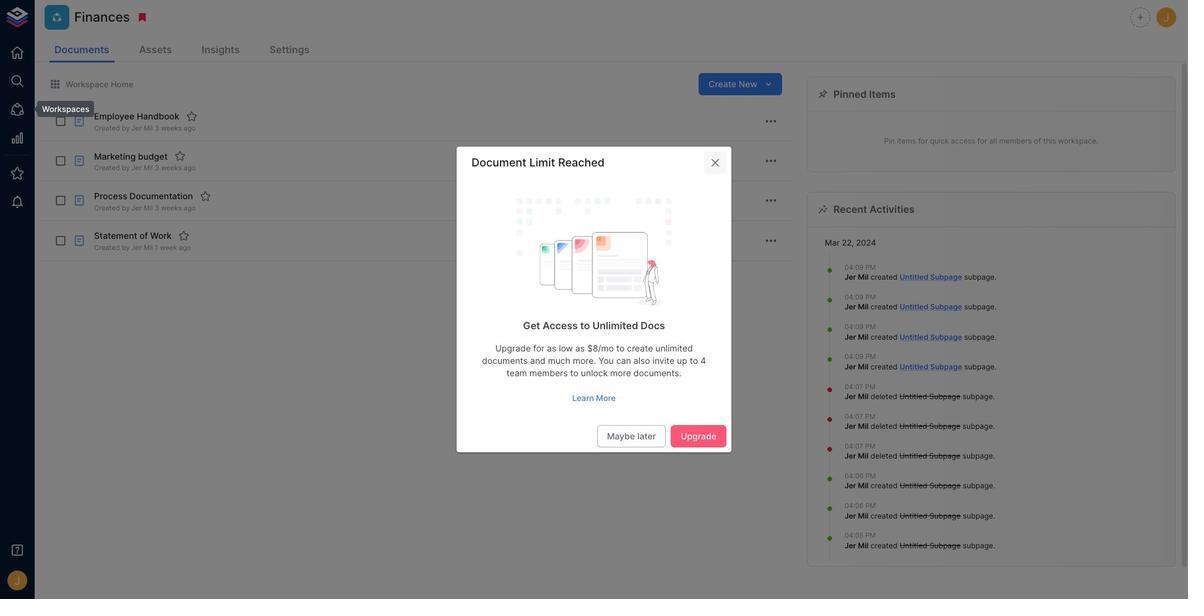 Task type: describe. For each thing, give the bounding box(es) containing it.
1 vertical spatial favorite image
[[175, 151, 186, 162]]

remove bookmark image
[[137, 12, 148, 23]]



Task type: vqa. For each thing, say whether or not it's contained in the screenshot.
the bottom Favorite image
yes



Task type: locate. For each thing, give the bounding box(es) containing it.
0 vertical spatial favorite image
[[186, 111, 197, 122]]

tooltip
[[28, 101, 94, 117]]

favorite image
[[186, 111, 197, 122], [175, 151, 186, 162], [179, 230, 190, 242]]

favorite image
[[200, 191, 211, 202]]

2 vertical spatial favorite image
[[179, 230, 190, 242]]

dialog
[[457, 147, 732, 453]]



